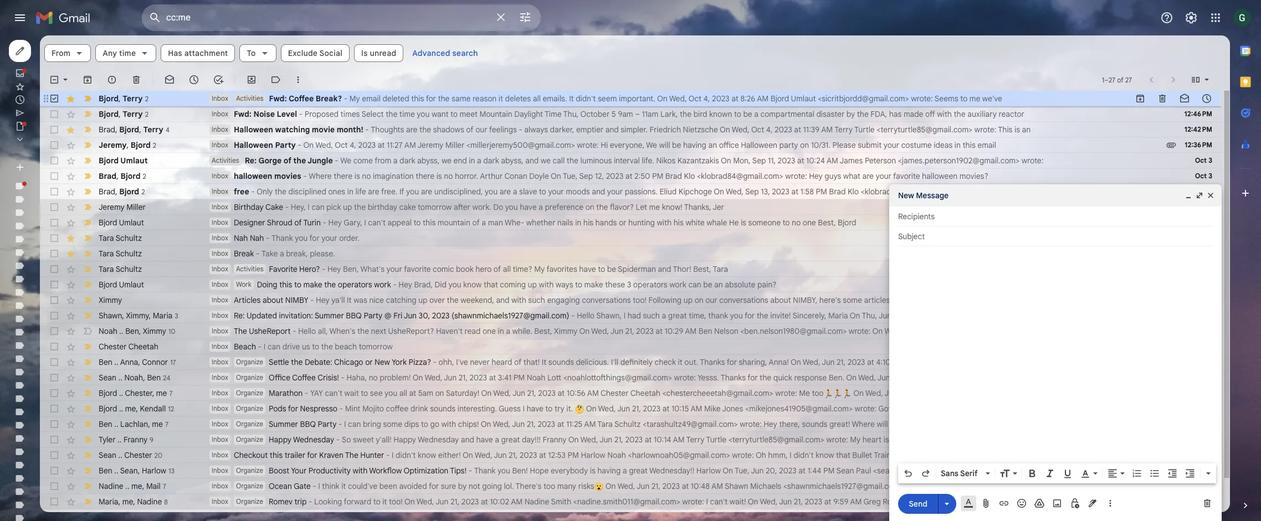 Task type: locate. For each thing, give the bounding box(es) containing it.
chester up "ben .. anna , connor 17"
[[99, 342, 127, 352]]

halloween up free
[[234, 171, 272, 181]]

a left while.
[[506, 326, 510, 336]]

2 horizontal spatial maria
[[828, 311, 848, 321]]

activities inside "activities re: gorge of the jungle - we come from a dark abyss, we end in a dark abyss, and we call the luminous  interval life. nikos kazantzakis on mon, sep 11, 2023 at 10:24 am james  peterson <james.peterson1902@gmail.com> wrote:"
[[212, 156, 239, 165]]

0 vertical spatial best,
[[818, 218, 836, 228]]

i left the had
[[624, 311, 626, 321]]

and up doyle
[[525, 156, 539, 166]]

you right see at the left bottom of page
[[385, 388, 397, 398]]

2 tara schultz from the top
[[99, 249, 142, 259]]

thu, right time
[[563, 109, 579, 119]]

2 horizontal spatial it
[[569, 94, 574, 104]]

inbox inside inbox halloween party - on wed, oct 4, 2023 at 11:27 am jeremy miller <millerjeremy500@gmail.com>  wrote: hi everyone, we will be having an office halloween party on 10/31.  please submit your costume ideas in this email
[[212, 141, 228, 149]]

let
[[636, 202, 647, 212]]

be up right
[[905, 419, 914, 429]]

25 inbox from the top
[[212, 482, 228, 490]]

1 make from the left
[[303, 280, 322, 290]]

21,
[[625, 326, 634, 336], [919, 326, 927, 336], [837, 357, 846, 367], [459, 373, 468, 383], [892, 373, 901, 383], [527, 388, 536, 398], [900, 388, 908, 398], [632, 404, 641, 414], [527, 419, 536, 429], [1011, 419, 1020, 429], [614, 435, 623, 445], [509, 451, 518, 461], [652, 482, 660, 492], [451, 497, 459, 507], [794, 497, 803, 507]]

0 horizontal spatial or
[[365, 357, 373, 367]]

underline ‪(⌘u)‬ image
[[1062, 469, 1073, 480]]

activities for favorite
[[236, 265, 264, 273]]

1 horizontal spatial there
[[416, 171, 435, 181]]

2 for inbox free - only the disciplined ones in life are free. if you are undisciplined, you  are a slave to your moods and your passions. eliud kipchoge on wed, sep 13,  2023 at 1:58 pm brad klo <klobrad84@gmail.com
[[141, 188, 145, 196]]

many
[[557, 482, 576, 492]]

ben down chester cheetah
[[99, 357, 112, 367]]

3 tara schultz from the top
[[99, 264, 142, 274]]

insert files using drive image
[[1034, 498, 1045, 509]]

2 brad , bjord 2 from the top
[[99, 186, 145, 196]]

8 organize from the top
[[236, 482, 263, 490]]

4 down 11
[[1209, 218, 1212, 227]]

1 horizontal spatial shawn
[[725, 482, 748, 492]]

0 vertical spatial party
[[275, 140, 296, 150]]

check left "out"
[[900, 404, 921, 414]]

move to inbox image
[[246, 74, 257, 85]]

fwd: left noise
[[234, 109, 252, 119]]

.. for happy wednesday - so sweet y'all! happy wednesday and have a great day!!! franny on wed, jun  21, 2023 at 10:14 am terry turtle <terryturtle85@gmail.com> wrote: my heart  is full right now
[[118, 435, 122, 445]]

activities for fwd:
[[236, 94, 264, 103]]

turin
[[303, 218, 321, 228]]

.. right tyler
[[118, 435, 122, 445]]

14 row from the top
[[40, 293, 1221, 308]]

gmail image
[[35, 7, 96, 29]]

row up these
[[40, 262, 1221, 277]]

great
[[668, 311, 687, 321], [501, 435, 520, 445], [629, 466, 648, 476]]

2 🏃 image from the left
[[833, 390, 842, 399]]

row containing jeremy
[[40, 137, 1221, 153]]

hello
[[577, 311, 595, 321], [298, 326, 316, 336]]

sincerely,
[[793, 311, 826, 321]]

1 horizontal spatial thu,
[[862, 311, 877, 321]]

deletes
[[505, 94, 531, 104]]

thor!
[[673, 264, 691, 274]]

0 vertical spatial hello
[[577, 311, 595, 321]]

row containing tyler
[[40, 432, 1221, 448]]

1 horizontal spatial it
[[542, 357, 546, 367]]

26 inbox from the top
[[212, 498, 228, 506]]

lark,
[[661, 109, 678, 119]]

1 vertical spatial summer
[[269, 419, 298, 429]]

2 vertical spatial turtle
[[1147, 466, 1168, 476]]

main menu image
[[13, 11, 27, 24]]

2 horizontal spatial that
[[892, 295, 906, 305]]

at
[[732, 94, 739, 104], [794, 125, 801, 135], [378, 140, 385, 150], [797, 156, 804, 166], [626, 171, 633, 181], [792, 187, 799, 197], [926, 311, 933, 321], [656, 326, 663, 336], [949, 326, 956, 336], [867, 357, 874, 367], [489, 373, 496, 383], [923, 373, 930, 383], [409, 388, 416, 398], [558, 388, 565, 398], [930, 388, 937, 398], [663, 404, 670, 414], [557, 419, 564, 429], [645, 435, 652, 445], [539, 451, 546, 461], [799, 466, 806, 476], [1089, 466, 1096, 476], [682, 482, 689, 492], [481, 497, 488, 507], [824, 497, 831, 507]]

8:26
[[741, 94, 755, 104]]

1 21 from the top
[[1207, 451, 1212, 459]]

bjord , terry 2 up brad , bjord , terry 4
[[99, 109, 149, 119]]

.. left lachlan on the bottom left
[[114, 419, 118, 429]]

either!!
[[969, 451, 994, 461]]

at left 8:26
[[732, 94, 739, 104]]

1 tara schultz from the top
[[99, 233, 142, 243]]

attachment
[[184, 48, 228, 58]]

inbox inside inbox checkout this trailer for kraven the hunter - i didn't know either! on wed, jun 21, 2023 at 12:53 pm harlow noah  <harlownoah05@gmail.com> wrote: oh hmm, i didn't know that bullet train was  based on a book either!! on tue, jun 20,
[[212, 451, 228, 459]]

search mail image
[[145, 8, 165, 28]]

organize for office coffee crisis!
[[236, 373, 263, 382]]

0 vertical spatial the
[[234, 326, 247, 336]]

0 vertical spatial cheetah
[[128, 342, 158, 352]]

imagination
[[373, 171, 414, 181]]

bjord umlaut for activities
[[99, 156, 148, 166]]

sep left 11
[[1194, 203, 1206, 211]]

0 horizontal spatial best,
[[534, 326, 552, 336]]

0 horizontal spatial his
[[583, 218, 593, 228]]

16 row from the top
[[40, 324, 1221, 339]]

14 inbox from the top
[[212, 311, 228, 320]]

drive
[[282, 342, 300, 352]]

0 vertical spatial bbq
[[346, 311, 362, 321]]

shawn,
[[596, 311, 622, 321]]

halloween down <james.peterson1902@gmail.com>
[[922, 171, 958, 181]]

wed, down guess
[[493, 419, 511, 429]]

umlaut up shawn , ximmy , maria 3
[[119, 280, 144, 290]]

tue, up inbox free - only the disciplined ones in life are free. if you are undisciplined, you  are a slave to your moods and your passions. eliud kipchoge on wed, sep 13,  2023 at 1:58 pm brad klo <klobrad84@gmail.com
[[563, 171, 578, 181]]

0 horizontal spatial one
[[483, 326, 496, 336]]

7 inside ben .. lachlan , me 7
[[165, 420, 169, 429]]

17 inbox from the top
[[212, 358, 228, 366]]

🏃 image
[[824, 390, 833, 399], [833, 390, 842, 399]]

12 inbox from the top
[[212, 280, 228, 289]]

8 row from the top
[[40, 199, 1221, 215]]

21 for i didn't know either! on wed, jun 21, 2023 at 12:53 pm harlow noah  <harlownoah05@gmail.com> wrote: oh hmm, i didn't know that bullet train was  based on a book either!! on tue, jun 20,
[[1207, 451, 1212, 459]]

oct
[[689, 94, 702, 104], [751, 125, 764, 135], [335, 140, 348, 150], [1195, 156, 1207, 165], [1195, 172, 1207, 180], [1195, 187, 1207, 196]]

toggle split pane mode image
[[1190, 74, 1201, 85]]

2 wednesday from the left
[[418, 435, 459, 445]]

brad , bjord 2 for halloween movies
[[99, 171, 146, 181]]

row containing maria
[[40, 494, 1221, 510]]

discard draft ‪(⌘⇧d)‬ image
[[1202, 498, 1213, 509]]

romev trip - looking forward to it too! on wed, jun 21, 2023 at 10:02 am nadine smith  <nadine.smith011@gmail.com> wrote: i can't wait! on wed, jun 21, 2023 at  9:59 am greg robinson <robinsongreg175@
[[269, 497, 986, 507]]

inbox inside inbox halloween movies - where there is no imagination there is no horror. arthur conan doyle on  tue, sep 12, 2023 at 2:50 pm brad klo <klobrad84@gmail.com> wrote: hey guys  what are your favorite halloween movies?
[[212, 172, 228, 180]]

inbox inside inbox nah nah - thank you for your order.
[[212, 234, 228, 242]]

thanks,
[[684, 202, 711, 212]]

toggle confidential mode image
[[1070, 498, 1081, 509]]

can down mint
[[348, 419, 361, 429]]

row down <noahlottofthings@gmail.com>
[[40, 386, 1221, 401]]

20, down hmm,
[[766, 466, 777, 476]]

mon, aug 28, 2023, 3:10 pm element
[[1192, 248, 1212, 259]]

.. for settle the debate: chicago or new york pizza? - ohh, i've never heard of that! it sounds delicious. i'll definitely check  it out. thanks for sharing, anna! on wed, jun 21, 2023 at 4:10 pm anna  medina <medinaanna1994@gmail.com> wrote:
[[114, 357, 118, 367]]

brad , bjord 2 for free
[[99, 186, 145, 196]]

7 for lachlan
[[165, 420, 169, 429]]

on up lark,
[[657, 94, 668, 104]]

now down located?
[[922, 435, 937, 445]]

free
[[234, 187, 249, 197]]

comic
[[433, 264, 454, 274]]

1 horizontal spatial our
[[706, 295, 717, 305]]

was left nice
[[354, 295, 367, 305]]

organize for summer bbq party
[[236, 420, 263, 428]]

one down 1:58
[[803, 218, 816, 228]]

12:46 pm
[[1185, 110, 1212, 118]]

thank up 'going'
[[474, 466, 496, 476]]

3 right pop out icon
[[1209, 187, 1212, 196]]

0 horizontal spatial it
[[347, 295, 352, 305]]

designer
[[234, 218, 265, 228]]

0 vertical spatial we
[[646, 140, 657, 150]]

klo up kipchoge
[[684, 171, 695, 181]]

1 bjord , terry 2 from the top
[[99, 93, 149, 103]]

break
[[234, 249, 254, 259]]

3 organize from the top
[[236, 389, 263, 397]]

brad for where there is no imagination there is no horror. arthur conan doyle on  tue, sep 12, 2023 at 2:50 pm brad klo <klobrad84@gmail.com> wrote: hey guys  what are your favorite halloween movies?
[[99, 171, 117, 181]]

3 jun 21 from the top
[[1194, 482, 1212, 490]]

wed, up gotta
[[866, 388, 883, 398]]

insert emoji ‪(⌘⇧2)‬ image
[[1016, 498, 1027, 509]]

1 horizontal spatial thank
[[474, 466, 496, 476]]

inbox inside inbox birthday cake - hey, i can pick up the birthday cake tomorrow after work. do you have a  preference on the flavor? let me know! thanks, jer
[[212, 203, 228, 211]]

1 horizontal spatial too
[[812, 388, 824, 398]]

9 organize from the top
[[236, 498, 263, 506]]

inbox inside inbox fwd: noise level - proposed times select the time you want to meet mountain daylight time thu,  october 5 9am – 11am lark, the bird known to be a compartmental disaster by  the fda, has made off with the auxiliary reactor
[[212, 110, 228, 118]]

1 vertical spatial by
[[458, 482, 467, 492]]

1 halloween from the left
[[234, 171, 272, 181]]

0 horizontal spatial turtle
[[706, 435, 727, 445]]

3 up close icon
[[1209, 172, 1212, 180]]

1 horizontal spatial bbq
[[346, 311, 362, 321]]

2023 down really
[[906, 311, 924, 321]]

life
[[355, 187, 366, 197]]

0 vertical spatial 4
[[166, 126, 169, 134]]

0 vertical spatial now
[[956, 404, 970, 414]]

- mint mojito coffee drink sounds interesting. guess i have to try it.
[[338, 404, 575, 414]]

cake
[[399, 202, 416, 212]]

1 vertical spatial <shawnmichaels1927@gmail.com>
[[783, 482, 904, 492]]

that!
[[524, 357, 540, 367]]

6 organize from the top
[[236, 436, 263, 444]]

jeremy for miller
[[99, 202, 125, 212]]

nadine down mail
[[137, 497, 162, 507]]

having up 😮 image
[[598, 466, 621, 476]]

2 horizontal spatial 4,
[[766, 125, 773, 135]]

brad for thoughts are the shadows of our feelings - always darker, emptier and  simpler. friedrich nietzsche on wed, oct 4, 2023 at 11:39 am terry turtle  <terryturtle85@gmail.com> wrote: this is an
[[99, 124, 115, 134]]

0 horizontal spatial summer
[[269, 419, 298, 429]]

tomorrow
[[418, 202, 452, 212], [359, 342, 393, 352]]

daylight
[[514, 109, 543, 119]]

🏃 image
[[842, 390, 852, 399]]

1 horizontal spatial time
[[399, 109, 415, 119]]

too! down been
[[389, 497, 403, 507]]

preference
[[545, 202, 584, 212]]

0 horizontal spatial dark
[[400, 156, 415, 166]]

insert signature image
[[1087, 498, 1098, 509]]

0 horizontal spatial halloween
[[234, 171, 272, 181]]

1 horizontal spatial halloween
[[922, 171, 958, 181]]

you left ben!
[[498, 466, 510, 476]]

this up <james.peterson1902@gmail.com>
[[963, 140, 976, 150]]

formatting options toolbar
[[898, 464, 1216, 484]]

2 for fwd: coffee break? - my email deleted this for the same reason it deletes all emails. it didn't  seem important. on wed, oct 4, 2023 at 8:26 am bjord umlaut  <sicritbjordd@gmail.com> wrote: seems to me we've
[[145, 94, 149, 103]]

indent less ‪(⌘[)‬ image
[[1167, 468, 1178, 479]]

1 vertical spatial klo
[[848, 187, 859, 197]]

4, down month!
[[350, 140, 356, 150]]

7 for chester
[[169, 389, 173, 398]]

jeremy , bjord 2
[[99, 140, 156, 150]]

1 abyss, from the left
[[417, 156, 440, 166]]

0 horizontal spatial there
[[334, 171, 353, 181]]

2 horizontal spatial shawn
[[964, 311, 988, 321]]

1 vertical spatial was
[[893, 451, 907, 461]]

for left the invite!
[[745, 311, 755, 321]]

party left @
[[364, 311, 382, 321]]

4 inbox from the top
[[212, 141, 228, 149]]

the right call
[[567, 156, 579, 166]]

0 horizontal spatial conversations
[[582, 295, 631, 305]]

1 work from the left
[[374, 280, 391, 290]]

level
[[277, 109, 297, 119]]

21 inbox from the top
[[212, 420, 228, 428]]

2 about from the left
[[770, 295, 791, 305]]

2 oct 3 from the top
[[1195, 172, 1212, 180]]

while.
[[512, 326, 532, 336]]

2 horizontal spatial turtle
[[1147, 466, 1168, 476]]

am right 10:29
[[685, 326, 697, 336]]

0 vertical spatial such
[[528, 295, 545, 305]]

bjord , terry 2 for fwd:
[[99, 93, 149, 103]]

4 row from the top
[[40, 137, 1221, 153]]

we
[[646, 140, 657, 150], [340, 156, 351, 166]]

7 up 12 on the left of the page
[[169, 389, 173, 398]]

summer bbq party - i can bring some dips to go with chips! on wed, jun 21, 2023 at 11:25 am  tara schultz <tarashultz49@gmail.com> wrote: hey there, sounds great! where  will this be located? tara on wed, jun 21,
[[269, 419, 1020, 429]]

1 vertical spatial activities
[[212, 156, 239, 165]]

minimize image
[[1184, 191, 1193, 200]]

2023 down lott
[[538, 388, 556, 398]]

8 inbox from the top
[[212, 218, 228, 227]]

2 vertical spatial bjord umlaut
[[99, 280, 144, 290]]

party for can
[[318, 419, 337, 429]]

at left 10:14
[[645, 435, 652, 445]]

on right the anna!
[[791, 357, 801, 367]]

1 vertical spatial brad , bjord 2
[[99, 186, 145, 196]]

wed, right 🤔 image
[[598, 404, 616, 414]]

on up tips!
[[463, 451, 473, 461]]

1 there from the left
[[334, 171, 353, 181]]

time
[[545, 109, 562, 119]]

know
[[463, 280, 482, 290], [418, 451, 436, 461], [816, 451, 834, 461]]

1 organize from the top
[[236, 358, 263, 366]]

26 row from the top
[[40, 479, 1221, 494]]

turtle up submit
[[855, 125, 875, 135]]

0 horizontal spatial 4
[[166, 126, 169, 134]]

kipchoge
[[679, 187, 712, 197]]

2 bjord , terry 2 from the top
[[99, 109, 149, 119]]

up
[[343, 202, 352, 212], [528, 280, 537, 290], [418, 295, 428, 305], [684, 295, 693, 305]]

0 horizontal spatial will
[[659, 140, 670, 150]]

2 row from the top
[[40, 106, 1221, 122]]

2 horizontal spatial didn't
[[794, 451, 814, 461]]

None search field
[[142, 4, 541, 31]]

more send options image
[[942, 498, 953, 510]]

harlow up mail
[[142, 466, 166, 476]]

3 inbox from the top
[[212, 125, 228, 134]]

0 horizontal spatial about
[[263, 295, 283, 305]]

.. up ben .. lachlan , me 7
[[119, 404, 123, 414]]

sep 11
[[1194, 203, 1212, 211]]

whale
[[707, 218, 727, 228]]

1
[[1102, 76, 1105, 84]]

3 bjord umlaut from the top
[[99, 280, 144, 290]]

go
[[430, 419, 439, 429]]

dips
[[404, 419, 419, 429]]

5 organize from the top
[[236, 420, 263, 428]]

2 horizontal spatial cheetah
[[989, 373, 1019, 383]]

time right any
[[119, 48, 136, 58]]

thank down the shroud
[[272, 233, 293, 243]]

0 vertical spatial 7
[[169, 389, 173, 398]]

bullet
[[852, 451, 872, 461]]

23 inbox from the top
[[212, 451, 228, 459]]

could've
[[348, 482, 377, 492]]

1 vertical spatial can't
[[325, 388, 342, 398]]

0 vertical spatial tomorrow
[[418, 202, 452, 212]]

pm
[[652, 171, 663, 181], [816, 187, 827, 197], [951, 311, 963, 321], [893, 357, 904, 367], [514, 373, 525, 383], [946, 373, 957, 383], [955, 388, 966, 398], [568, 451, 579, 461], [823, 466, 835, 476], [1115, 466, 1126, 476]]

archive image
[[82, 74, 93, 85]]

17 row from the top
[[40, 339, 1221, 355]]

row
[[40, 91, 1221, 106], [40, 106, 1221, 122], [40, 122, 1221, 137], [40, 137, 1221, 153], [40, 153, 1221, 168], [40, 168, 1221, 184], [40, 184, 1221, 199], [40, 199, 1221, 215], [40, 215, 1221, 231], [40, 231, 1221, 246], [40, 246, 1221, 262], [40, 262, 1221, 277], [40, 277, 1221, 293], [40, 293, 1221, 308], [40, 308, 1261, 324], [40, 324, 1221, 339], [40, 339, 1221, 355], [40, 355, 1221, 370], [40, 370, 1221, 386], [40, 386, 1221, 401], [40, 401, 1221, 417], [40, 417, 1221, 432], [40, 432, 1221, 448], [40, 448, 1221, 463], [40, 463, 1221, 479], [40, 479, 1221, 494], [40, 494, 1221, 510]]

row containing chester cheetah
[[40, 339, 1221, 355]]

up up time,
[[684, 295, 693, 305]]

0 vertical spatial that
[[484, 280, 498, 290]]

7 inside nadine .. me , mail 7
[[163, 482, 166, 491]]

1 horizontal spatial will
[[877, 419, 888, 429]]

16 inbox from the top
[[212, 342, 228, 351]]

delicious.
[[576, 357, 609, 367]]

1 horizontal spatial operators
[[633, 280, 668, 290]]

whether
[[526, 218, 555, 228]]

is
[[1015, 125, 1020, 135], [354, 171, 360, 181], [436, 171, 442, 181], [741, 218, 746, 228], [884, 435, 889, 445], [590, 466, 596, 476]]

at left "2:50"
[[626, 171, 633, 181]]

2 organize from the top
[[236, 373, 263, 382]]

yesss.
[[698, 373, 719, 383]]

6 inbox from the top
[[212, 187, 228, 196]]

re: for re: updated invitation: summer bbq party @ fri jun 30, 2023 (shawnmichaels1927@gmail.com)
[[234, 311, 245, 321]]

0 vertical spatial thu,
[[563, 109, 579, 119]]

0 horizontal spatial shawn
[[99, 311, 122, 321]]

i right 'gary,'
[[364, 218, 366, 228]]

time inside row
[[399, 109, 415, 119]]

bjord umlaut for inbox
[[99, 218, 144, 228]]

oct down 12:36 pm
[[1195, 156, 1207, 165]]

schultz for inbox break - take a break, please.
[[116, 249, 142, 259]]

2 horizontal spatial party
[[364, 311, 382, 321]]

great up 10:29
[[668, 311, 687, 321]]

19 row from the top
[[40, 370, 1221, 386]]

oct up pop out icon
[[1195, 172, 1207, 180]]

4 inside brad , bjord , terry 4
[[166, 126, 169, 134]]

labels image
[[270, 74, 282, 85]]

on
[[800, 140, 809, 150], [586, 202, 594, 212], [695, 295, 704, 305], [435, 388, 444, 398], [933, 451, 942, 461]]

is unread
[[361, 48, 396, 58]]

.. for boost your productivity with workflow optimization tips! - thank you ben! hope everybody is having a great wednesday!! harlow on tue,  jun 20, 2023 at 1:44 pm sean paul <sean.paul032000@gmail.com> wrote: on  tue, jun 20, 2023 at 2:53 pm terry turtle <
[[114, 466, 118, 476]]

1 vertical spatial bbq
[[300, 419, 316, 429]]

2 jun 21 from the top
[[1194, 467, 1212, 475]]

0 horizontal spatial book
[[456, 264, 474, 274]]

boost your productivity with workflow optimization tips! - thank you ben! hope everybody is having a great wednesday!! harlow on tue,  jun 20, 2023 at 1:44 pm sean paul <sean.paul032000@gmail.com> wrote: on  tue, jun 20, 2023 at 2:53 pm terry turtle <
[[269, 466, 1174, 476]]

2 horizontal spatial harlow
[[696, 466, 721, 476]]

2 operators from the left
[[633, 280, 668, 290]]

0 horizontal spatial operators
[[338, 280, 372, 290]]

organize for ocean gate
[[236, 482, 263, 490]]

invitation:
[[279, 311, 313, 321]]

to up nimby
[[294, 280, 301, 290]]

mountain
[[438, 218, 470, 228]]

turtle down <tarashultz49@gmail.com> at bottom right
[[706, 435, 727, 445]]

1 horizontal spatial such
[[643, 311, 660, 321]]

1 vertical spatial coffee
[[292, 373, 316, 383]]

None checkbox
[[49, 124, 60, 135], [49, 186, 60, 197], [49, 202, 60, 213], [49, 217, 60, 228], [49, 248, 60, 259], [49, 279, 60, 290], [49, 295, 60, 306], [49, 403, 60, 415], [49, 419, 60, 430], [49, 434, 60, 446], [49, 481, 60, 492], [49, 124, 60, 135], [49, 186, 60, 197], [49, 202, 60, 213], [49, 217, 60, 228], [49, 248, 60, 259], [49, 279, 60, 290], [49, 295, 60, 306], [49, 403, 60, 415], [49, 419, 60, 430], [49, 434, 60, 446], [49, 481, 60, 492]]

ben down sean .. chester 20
[[99, 466, 112, 476]]

1 horizontal spatial hello
[[577, 311, 595, 321]]

you right thank
[[730, 311, 743, 321]]

2 vertical spatial party
[[318, 419, 337, 429]]

inbox inside the inbox articles about nimby - hey ya'll it was nice catching up over the weekend, and with such engaging  conversations too! following up on our conversations about nimby, here's  some articles that really piqued my interest
[[212, 296, 228, 304]]

tyler
[[99, 435, 116, 445]]

main content
[[40, 35, 1261, 513]]

mint
[[345, 404, 360, 414]]

select
[[362, 109, 384, 119]]

0 vertical spatial thank
[[272, 233, 293, 243]]

snooze image
[[188, 74, 199, 85]]

book left hero
[[456, 264, 474, 274]]

main content containing from
[[40, 35, 1261, 513]]

ideas
[[934, 140, 953, 150]]

bjord , terry 2 for inbox
[[99, 109, 149, 119]]

chester right 1:18
[[959, 373, 987, 383]]

2 21 from the top
[[1207, 467, 1212, 475]]

27 row from the top
[[40, 494, 1221, 510]]

25 row from the top
[[40, 463, 1221, 479]]

0 vertical spatial brad , bjord 2
[[99, 171, 146, 181]]

tips!
[[450, 466, 467, 476]]

organize for pods for nespresso
[[236, 405, 263, 413]]

settings image
[[1185, 11, 1198, 24]]

oct 3 for where there is no imagination there is no horror. arthur conan doyle on  tue, sep 12, 2023 at 2:50 pm brad klo <klobrad84@gmail.com> wrote: hey guys  what are your favorite halloween movies?
[[1195, 172, 1212, 180]]

summer down pods
[[269, 419, 298, 429]]

21 row from the top
[[40, 401, 1221, 417]]

ocean gate
[[269, 482, 311, 492]]

1 vertical spatial the
[[345, 451, 358, 461]]

shawn up wait!
[[725, 482, 748, 492]]

None checkbox
[[49, 74, 60, 85], [49, 93, 60, 104], [49, 109, 60, 120], [49, 140, 60, 151], [49, 155, 60, 166], [49, 171, 60, 182], [49, 233, 60, 244], [49, 264, 60, 275], [49, 310, 60, 321], [49, 326, 60, 337], [49, 341, 60, 352], [49, 357, 60, 368], [49, 372, 60, 383], [49, 388, 60, 399], [49, 450, 60, 461], [49, 465, 60, 477], [49, 497, 60, 508], [49, 74, 60, 85], [49, 93, 60, 104], [49, 109, 60, 120], [49, 140, 60, 151], [49, 155, 60, 166], [49, 171, 60, 182], [49, 233, 60, 244], [49, 264, 60, 275], [49, 310, 60, 321], [49, 326, 60, 337], [49, 341, 60, 352], [49, 357, 60, 368], [49, 372, 60, 383], [49, 388, 60, 399], [49, 450, 60, 461], [49, 465, 60, 477], [49, 497, 60, 508]]

clear search image
[[490, 6, 512, 28]]

hope
[[530, 466, 549, 476]]

coffee for fwd:
[[289, 94, 314, 104]]

the
[[234, 326, 247, 336], [345, 451, 358, 461]]

inbox inside the inbox the ushereport - hello all, when's the next ushereport? haven't read one in a while. best,  ximmy on wed, jun 21, 2023 at 10:29 am ben nelson  <ben.nelson1980@gmail.com> wrote: on wed, jun 21, 2023 at 12:44
[[212, 327, 228, 335]]

row up summer bbq party - i can bring some dips to go with chips! on wed, jun 21, 2023 at 11:25 am  tara schultz <tarashultz49@gmail.com> wrote: hey there, sounds great! where  will this be located? tara on wed, jun 21,
[[40, 401, 1221, 417]]

oct down month!
[[335, 140, 348, 150]]

for right trailer at the bottom left of the page
[[307, 451, 317, 461]]

with right the go
[[441, 419, 456, 429]]

noah
[[99, 326, 117, 336], [124, 373, 143, 383], [527, 373, 546, 383], [607, 451, 626, 461]]

know!
[[662, 202, 683, 212]]

😮 image
[[594, 483, 604, 492]]

<shawnmichaels1927@gmail.com>
[[1023, 311, 1143, 321], [783, 482, 904, 492]]

13 inbox from the top
[[212, 296, 228, 304]]

delete image
[[131, 74, 142, 85]]

time,
[[689, 311, 706, 321]]

10 row from the top
[[40, 231, 1221, 246]]

disciplined
[[288, 187, 326, 197]]

1 horizontal spatial or
[[619, 218, 626, 228]]

you right do
[[505, 202, 518, 212]]

quick
[[773, 373, 792, 383]]

tara schultz for favorite hero? - hey ben, what's your favorite comic book hero of all time? my favorites  have to be spiderman and thor! best, tara
[[99, 264, 142, 274]]

1 27 from the left
[[1109, 76, 1116, 84]]

2 bjord umlaut from the top
[[99, 218, 144, 228]]

0 horizontal spatial too
[[544, 482, 555, 492]]

inbox inside inbox designer shroud of turin - hey gary, i can't appeal to this mountain of a man whe- whether nails in  his hands or hunting with his white whale he is someone to no one best,  bjord
[[212, 218, 228, 227]]

for left sure
[[429, 482, 439, 492]]

that
[[484, 280, 498, 290], [892, 295, 906, 305], [836, 451, 850, 461]]

15 row from the top
[[40, 308, 1261, 324]]

3 21 from the top
[[1207, 482, 1212, 490]]

on down pizza?
[[413, 373, 423, 383]]

nikos
[[656, 156, 676, 166]]

0 vertical spatial <
[[1021, 373, 1025, 383]]

23 row from the top
[[40, 432, 1221, 448]]

oct 3 up sep 11
[[1195, 187, 1212, 196]]

party
[[275, 140, 296, 150], [364, 311, 382, 321], [318, 419, 337, 429]]

0 vertical spatial having
[[683, 140, 706, 150]]

having
[[683, 140, 706, 150], [598, 466, 621, 476]]

a down guess
[[495, 435, 499, 445]]

tab list
[[1230, 35, 1261, 482]]

turtle
[[855, 125, 875, 135], [706, 435, 727, 445], [1147, 466, 1168, 476]]

abyss, left end
[[417, 156, 440, 166]]

21 for thank you ben! hope everybody is having a great wednesday!! harlow on tue,  jun 20, 2023 at 1:44 pm sean paul <sean.paul032000@gmail.com> wrote: on  tue, jun 20, 2023 at 2:53 pm terry turtle <
[[1207, 467, 1212, 475]]

1 horizontal spatial 4,
[[704, 94, 710, 104]]

- right trip
[[309, 497, 312, 507]]

happy up trailer at the bottom left of the page
[[269, 435, 291, 445]]

full
[[891, 435, 902, 445]]

7 organize from the top
[[236, 467, 263, 475]]

20 row from the top
[[40, 386, 1221, 401]]

too
[[812, 388, 824, 398], [544, 482, 555, 492]]

11 row from the top
[[40, 246, 1221, 262]]

4 21 from the top
[[1207, 498, 1212, 506]]

attach files image
[[981, 498, 992, 509]]

Subject field
[[898, 231, 1213, 242]]

sean down tyler
[[99, 450, 116, 460]]

10:56
[[567, 388, 586, 398]]

7 inside bjord .. chester , me 7
[[169, 389, 173, 398]]

2 dark from the left
[[483, 156, 499, 166]]

best, down guys
[[818, 218, 836, 228]]

- up so
[[339, 419, 342, 429]]

inbox inside "inbox halloween watching movie month! - thoughts are the shadows of our feelings - always darker, emptier and  simpler. friedrich nietzsche on wed, oct 4, 2023 at 11:39 am terry turtle  <terryturtle85@gmail.com> wrote: this is an"
[[212, 125, 228, 134]]

sounds down <mikejones41905@gmail.com>
[[802, 419, 828, 429]]

compartmental
[[761, 109, 814, 119]]

tara schultz for inbox nah nah - thank you for your order.
[[99, 233, 142, 243]]

bulleted list ‪(⌘⇧8)‬ image
[[1149, 468, 1160, 479]]

1 vertical spatial 4,
[[766, 125, 773, 135]]

1 vertical spatial having
[[598, 466, 621, 476]]

1 horizontal spatial having
[[683, 140, 706, 150]]

2 his from the left
[[674, 218, 684, 228]]

3
[[1209, 156, 1212, 165], [1209, 172, 1212, 180], [1209, 187, 1212, 196], [627, 280, 631, 290], [175, 312, 178, 320]]

hey up catching
[[399, 280, 412, 290]]

ben .. sean , harlow 13
[[99, 466, 175, 476]]

navigation
[[0, 35, 133, 521]]

halloween up gorge
[[234, 140, 273, 150]]

0 vertical spatial klo
[[684, 171, 695, 181]]

oct 3 for we come from a dark abyss, we end in a dark abyss, and we call the luminous  interval life. nikos kazantzakis on mon, sep 11, 2023 at 10:24 am james  peterson <james.peterson1902@gmail.com> wrote:
[[1195, 156, 1212, 165]]

nah up break
[[234, 233, 248, 243]]

jun 21 for thank you ben! hope everybody is having a great wednesday!! harlow on tue,  jun 20, 2023 at 1:44 pm sean paul <sean.paul032000@gmail.com> wrote: on  tue, jun 20, 2023 at 2:53 pm terry turtle <
[[1194, 467, 1212, 475]]

sharing,
[[739, 357, 767, 367]]

2 conversations from the left
[[719, 295, 768, 305]]

bjord umlaut up shawn , ximmy , maria 3
[[99, 280, 144, 290]]

about
[[263, 295, 283, 305], [770, 295, 791, 305]]

9 inbox from the top
[[212, 234, 228, 242]]

row containing nadine
[[40, 479, 1221, 494]]

wed, up 5am
[[425, 373, 442, 383]]

bjord .. chester , me 7
[[99, 388, 173, 398]]

ushereport?
[[388, 326, 434, 336]]

2 vertical spatial cheetah
[[631, 388, 660, 398]]

favorite
[[893, 171, 920, 181], [404, 264, 431, 274]]

toolbar
[[1129, 93, 1218, 104]]

an left office
[[708, 140, 717, 150]]

thank
[[272, 233, 293, 243], [474, 466, 496, 476]]

2 vertical spatial tara schultz
[[99, 264, 142, 274]]

ones
[[328, 187, 345, 197]]

is up risks
[[590, 466, 596, 476]]

sep
[[752, 156, 766, 166], [579, 171, 593, 181], [745, 187, 759, 197], [1194, 203, 1206, 211], [1195, 218, 1207, 227]]

0 vertical spatial 4,
[[704, 94, 710, 104]]

0 horizontal spatial we
[[442, 156, 452, 166]]

from button
[[44, 44, 91, 62]]

0 vertical spatial too!
[[633, 295, 647, 305]]

2 inside jeremy , bjord 2
[[153, 141, 156, 149]]

1 vertical spatial hello
[[298, 326, 316, 336]]

insert photo image
[[1052, 498, 1063, 509]]

1 horizontal spatial we
[[541, 156, 551, 166]]

0 horizontal spatial tomorrow
[[359, 342, 393, 352]]

optimization
[[404, 466, 448, 476]]



Task type: vqa. For each thing, say whether or not it's contained in the screenshot.
Drafts link
no



Task type: describe. For each thing, give the bounding box(es) containing it.
1 horizontal spatial now
[[956, 404, 970, 414]]

- up catching
[[393, 280, 397, 290]]

favorites
[[547, 264, 577, 274]]

2 make from the left
[[584, 280, 603, 290]]

24 row from the top
[[40, 448, 1221, 463]]

oct down 8:26
[[751, 125, 764, 135]]

the left 'quick'
[[760, 373, 771, 383]]

advanced search options image
[[514, 6, 536, 28]]

2 there from the left
[[416, 171, 435, 181]]

halloween for halloween watching movie month!
[[234, 125, 273, 135]]

with down know!
[[657, 218, 672, 228]]

passions.
[[625, 187, 658, 197]]

more formatting options image
[[1203, 468, 1214, 479]]

0 vertical spatial some
[[843, 295, 862, 305]]

on right ben.
[[846, 373, 857, 383]]

organize for romev trip
[[236, 498, 263, 506]]

organize for settle the debate: chicago or new york pizza?
[[236, 358, 263, 366]]

jeremy for ,
[[99, 140, 127, 150]]

0 vertical spatial fwd:
[[269, 94, 287, 104]]

0 vertical spatial one
[[803, 218, 816, 228]]

0 horizontal spatial email
[[362, 94, 381, 104]]

at left the 10:48
[[682, 482, 689, 492]]

1 vertical spatial fwd:
[[234, 109, 252, 119]]

2023 down try
[[538, 419, 555, 429]]

2 halloween from the left
[[922, 171, 958, 181]]

whe-
[[505, 218, 524, 228]]

1 we from the left
[[442, 156, 452, 166]]

wed, up the response
[[803, 357, 820, 367]]

support image
[[1160, 11, 1174, 24]]

greg
[[864, 497, 881, 507]]

9 row from the top
[[40, 215, 1221, 231]]

organize for boost your productivity with workflow optimization tips!
[[236, 467, 263, 475]]

ximmy up shawn , ximmy , maria 3
[[99, 295, 122, 305]]

inbox halloween party - on wed, oct 4, 2023 at 11:27 am jeremy miller <millerjeremy500@gmail.com>  wrote: hi everyone, we will be having an office halloween party on 10/31.  please submit your costume ideas in this email
[[212, 140, 996, 150]]

to up the inbox articles about nimby - hey ya'll it was nice catching up over the weekend, and with such engaging  conversations too! following up on our conversations about nimby, here's  some articles that really piqued my interest
[[598, 264, 605, 274]]

2023 down "never"
[[470, 373, 487, 383]]

0 horizontal spatial know
[[418, 451, 436, 461]]

Message Body text field
[[898, 252, 1213, 461]]

2023 down compartmental
[[775, 125, 792, 135]]

inbox fwd: noise level - proposed times select the time you want to meet mountain daylight time thu,  october 5 9am – 11am lark, the bird known to be a compartmental disaster by  the fda, has made off with the auxiliary reactor
[[212, 109, 1024, 119]]

simpler.
[[621, 125, 648, 135]]

0 horizontal spatial thank
[[272, 233, 293, 243]]

on up wait!
[[723, 466, 733, 476]]

break,
[[286, 249, 308, 259]]

12:36 pm
[[1185, 141, 1212, 149]]

inbox inside inbox beach - i can drive us to the beach tomorrow
[[212, 342, 228, 351]]

0 vertical spatial an
[[1022, 125, 1031, 135]]

numbered list ‪(⌘⇧7)‬ image
[[1132, 468, 1143, 479]]

are right thoughts
[[406, 125, 418, 135]]

schultz for inbox nah nah - thank you for your order.
[[116, 233, 142, 243]]

sean .. noah , ben 24
[[99, 373, 170, 383]]

1 vertical spatial my
[[534, 264, 545, 274]]

1 horizontal spatial know
[[463, 280, 482, 290]]

1 horizontal spatial 20,
[[1039, 451, 1050, 461]]

pm right 1:18
[[946, 373, 957, 383]]

7 row from the top
[[40, 184, 1221, 199]]

1 dark from the left
[[400, 156, 415, 166]]

4 jun 21 from the top
[[1194, 498, 1212, 506]]

for up want
[[426, 94, 436, 104]]

0 horizontal spatial cheetah
[[128, 342, 158, 352]]

inbox inside inbox free - only the disciplined ones in life are free. if you are undisciplined, you  are a slave to your moods and your passions. eliud kipchoge on wed, sep 13,  2023 at 1:58 pm brad klo <klobrad84@gmail.com
[[212, 187, 228, 196]]

1 horizontal spatial by
[[847, 109, 855, 119]]

new
[[375, 357, 390, 367]]

bold ‪(⌘b)‬ image
[[1027, 468, 1038, 479]]

fri
[[394, 311, 402, 321]]

ushereport
[[249, 326, 291, 336]]

at left 1:18
[[923, 373, 930, 383]]

<robinsongreg175@
[[917, 497, 986, 507]]

brad for only the disciplined ones in life are free. if you are undisciplined, you  are a slave to your moods and your passions. eliud kipchoge on wed, sep 13,  2023 at 1:58 pm brad klo <klobrad84@gmail.com
[[99, 186, 115, 196]]

maria , me , nadine 8
[[99, 497, 168, 507]]

11 inbox from the top
[[212, 265, 228, 273]]

0 vertical spatial summer
[[315, 311, 344, 321]]

in down (shawnmichaels1927@gmail.com)
[[498, 326, 504, 336]]

umlaut for inbox designer shroud of turin - hey gary, i can't appeal to this mountain of a man whe- whether nails in  his hands or hunting with his white whale he is someone to no one best,  bjord
[[119, 218, 144, 228]]

interval
[[614, 156, 640, 166]]

1 wednesday from the left
[[293, 435, 334, 445]]

crisis!
[[318, 373, 339, 383]]

everyone,
[[610, 140, 645, 150]]

add to tasks image
[[213, 74, 224, 85]]

pm right 4:32
[[951, 311, 963, 321]]

1 horizontal spatial too!
[[633, 295, 647, 305]]

nimby,
[[793, 295, 818, 305]]

lachlan
[[120, 419, 148, 429]]

2023 down the had
[[636, 326, 654, 336]]

umlaut for doing this to make the operators work - hey brad, did you know that coming up with ways to make these 3 operators  work can be an absolute pain?
[[119, 280, 144, 290]]

1 horizontal spatial <
[[1021, 373, 1025, 383]]

1 vertical spatial some
[[383, 419, 402, 429]]

1 horizontal spatial tomorrow
[[418, 202, 452, 212]]

1 vertical spatial thanks
[[721, 373, 746, 383]]

29,
[[894, 311, 904, 321]]

to button
[[240, 44, 276, 62]]

11,
[[768, 156, 776, 166]]

wed, down avoided
[[417, 497, 434, 507]]

19 inbox from the top
[[212, 389, 228, 397]]

party for wed,
[[275, 140, 296, 150]]

hunter
[[360, 451, 384, 461]]

to left try
[[545, 404, 553, 414]]

1 inbox from the top
[[212, 94, 228, 103]]

wed, down 29, at the bottom right of the page
[[885, 326, 902, 336]]

22 inbox from the top
[[212, 436, 228, 444]]

hey down 10:24
[[809, 171, 823, 181]]

this left the mountain
[[423, 218, 436, 228]]

1 horizontal spatial turtle
[[855, 125, 875, 135]]

0 vertical spatial or
[[619, 218, 626, 228]]

organize for happy wednesday
[[236, 436, 263, 444]]

- left mint
[[339, 404, 343, 414]]

hunting
[[628, 218, 655, 228]]

your right what's
[[387, 264, 402, 274]]

ben left 24
[[147, 373, 161, 383]]

2023 up on wed, jun 21, 2023 at 10:48 am shawn michaels  <shawnmichaels1927@gmail.com> wrote: i believe this
[[779, 466, 797, 476]]

ocean
[[269, 482, 292, 492]]

i up workflow
[[392, 451, 394, 461]]

18 row from the top
[[40, 355, 1221, 370]]

report spam image
[[106, 74, 117, 85]]

2 work from the left
[[669, 280, 686, 290]]

risks
[[578, 482, 594, 492]]

1 vertical spatial great
[[501, 435, 520, 445]]

13 row from the top
[[40, 277, 1221, 293]]

a down the 'following'
[[662, 311, 666, 321]]

chester cheetah
[[99, 342, 158, 352]]

the down seems
[[954, 109, 966, 119]]

row containing jeremy miller
[[40, 199, 1221, 215]]

in right nails on the top left of the page
[[575, 218, 581, 228]]

0 vertical spatial <shawnmichaels1927@gmail.com>
[[1023, 311, 1143, 321]]

looking
[[314, 497, 342, 507]]

me up ben .. lachlan , me 7
[[125, 404, 136, 414]]

0 vertical spatial favorite
[[893, 171, 920, 181]]

9am
[[618, 109, 633, 119]]

2 vertical spatial my
[[850, 435, 861, 445]]

white
[[686, 218, 705, 228]]

lott
[[547, 373, 561, 383]]

come
[[353, 156, 373, 166]]

halloween for halloween party
[[234, 140, 273, 150]]

7 for me
[[163, 482, 166, 491]]

1 vertical spatial email
[[978, 140, 996, 150]]

1:58
[[801, 187, 814, 197]]

1 row from the top
[[40, 91, 1221, 106]]

1 horizontal spatial can't
[[368, 218, 386, 228]]

1 horizontal spatial check
[[900, 404, 921, 414]]

inbox inside inbox break - take a break, please.
[[212, 249, 228, 258]]

at left the 12:44
[[949, 326, 956, 336]]

on right 🏃 icon on the bottom right of the page
[[854, 388, 864, 398]]

umlaut for activities re: gorge of the jungle - we come from a dark abyss, we end in a dark abyss, and we call the luminous  interval life. nikos kazantzakis on mon, sep 11, 2023 at 10:24 am james  peterson <james.peterson1902@gmail.com> wrote:
[[120, 156, 148, 166]]

5 row from the top
[[40, 153, 1221, 168]]

2 horizontal spatial know
[[816, 451, 834, 461]]

1 vertical spatial 4
[[1209, 218, 1212, 227]]

0 horizontal spatial didn't
[[396, 451, 416, 461]]

20 inbox from the top
[[212, 405, 228, 413]]

1 horizontal spatial <terryturtle85@gmail.com>
[[877, 125, 973, 135]]

pm up everybody
[[568, 451, 579, 461]]

1 vertical spatial thank
[[474, 466, 496, 476]]

0 horizontal spatial my
[[350, 94, 360, 104]]

0 horizontal spatial anna
[[120, 357, 138, 367]]

your up please.
[[322, 233, 337, 243]]

nespresso
[[300, 404, 338, 414]]

10:14
[[654, 435, 671, 445]]

to right known
[[734, 109, 741, 119]]

mon,
[[733, 156, 751, 166]]

0 horizontal spatial was
[[354, 295, 367, 305]]

.. for summer bbq party - i can bring some dips to go with chips! on wed, jun 21, 2023 at 11:25 am  tara schultz <tarashultz49@gmail.com> wrote: hey there, sounds great! where  will this be located? tara on wed, jun 21,
[[114, 419, 118, 429]]

at left 3:41 in the left bottom of the page
[[489, 373, 496, 383]]

am up guys
[[827, 156, 838, 166]]

0 horizontal spatial too!
[[389, 497, 403, 507]]

gorge
[[259, 156, 282, 166]]

2 27 from the left
[[1125, 76, 1132, 84]]

catching
[[386, 295, 416, 305]]

1 nah from the left
[[234, 233, 248, 243]]

the left 'shadows'
[[420, 125, 431, 135]]

jun 21 for i didn't know either! on wed, jun 21, 2023 at 12:53 pm harlow noah  <harlownoah05@gmail.com> wrote: oh hmm, i didn't know that bullet train was  based on a book either!! on tue, jun 20,
[[1194, 451, 1212, 459]]

the down all,
[[321, 342, 333, 352]]

jun 21 for i think it could've been avoided for sure by not going lol. there's too  many risks
[[1194, 482, 1212, 490]]

12 row from the top
[[40, 262, 1221, 277]]

1 vertical spatial turtle
[[706, 435, 727, 445]]

0 vertical spatial too
[[812, 388, 824, 398]]

1 vertical spatial cheetah
[[989, 373, 1019, 383]]

1 vertical spatial favorite
[[404, 264, 431, 274]]

0 horizontal spatial michaels
[[750, 482, 781, 492]]

3 down 12:36 pm
[[1209, 156, 1212, 165]]

on right 😮 image
[[606, 482, 616, 492]]

coffee
[[386, 404, 409, 414]]

weekend,
[[461, 295, 494, 305]]

2023 right 13,
[[772, 187, 790, 197]]

1 conversations from the left
[[582, 295, 631, 305]]

6 row from the top
[[40, 168, 1221, 184]]

row containing ximmy
[[40, 293, 1221, 308]]

have right 'favorites' at the left
[[579, 264, 596, 274]]

tue, right either!!
[[1008, 451, 1023, 461]]

work
[[236, 280, 251, 289]]

1 vertical spatial book
[[950, 451, 967, 461]]

2 vertical spatial great
[[629, 466, 648, 476]]

.. for inbox the ushereport - hello all, when's the next ushereport? haven't read one in a while. best,  ximmy on wed, jun 21, 2023 at 10:29 am ben nelson  <ben.nelson1980@gmail.com> wrote: on wed, jun 21, 2023 at 12:44
[[119, 326, 123, 336]]

0 horizontal spatial the
[[234, 326, 247, 336]]

a up <sean.paul032000@gmail.com>
[[943, 451, 948, 461]]

2 for inbox fwd: noise level - proposed times select the time you want to meet mountain daylight time thu,  october 5 9am – 11am lark, the bird known to be a compartmental disaster by  the fda, has made off with the auxiliary reactor
[[145, 110, 149, 118]]

for down turin
[[310, 233, 320, 243]]

us
[[302, 342, 310, 352]]

italic ‪(⌘i)‬ image
[[1045, 468, 1056, 479]]

1 horizontal spatial all
[[503, 264, 511, 274]]

has attachment button
[[161, 44, 235, 62]]

it left out.
[[678, 357, 683, 367]]

based
[[909, 451, 931, 461]]

schultz for favorite hero? - hey ben, what's your favorite comic book hero of all time? my favorites  have to be spiderman and thor! best, tara
[[116, 264, 142, 274]]

1 vertical spatial that
[[892, 295, 906, 305]]

am right 10:56
[[587, 388, 599, 398]]

wed, up <nadine.smith011@gmail.com>
[[618, 482, 635, 492]]

inbox break - take a break, please.
[[212, 249, 335, 259]]

2 horizontal spatial sounds
[[802, 419, 828, 429]]

more image
[[293, 74, 304, 85]]

the down life at the top left of page
[[354, 202, 366, 212]]

0 horizontal spatial maria
[[99, 497, 118, 507]]

row containing shawn
[[40, 308, 1261, 324]]

1 🏃 image from the left
[[824, 390, 833, 399]]

what's
[[360, 264, 385, 274]]

18 inbox from the top
[[212, 373, 228, 382]]

out
[[923, 404, 935, 414]]

Search mail text field
[[166, 12, 488, 23]]

horror.
[[455, 171, 478, 181]]

<james.peterson1902@gmail.com>
[[898, 156, 1020, 166]]

1 vertical spatial we
[[340, 156, 351, 166]]

doing this to make the operators work - hey brad, did you know that coming up with ways to make these 3 operators  work can be an absolute pain?
[[257, 280, 776, 290]]

3 inside shawn , ximmy , maria 3
[[175, 312, 178, 320]]

do
[[493, 202, 503, 212]]

for right pods
[[288, 404, 298, 414]]

wed, down <klobrad84@gmail.com>
[[726, 187, 744, 197]]

0 horizontal spatial now
[[922, 435, 937, 445]]

on  wed, jun 21, 2023 at 10:15 am mike jones <mikejones41905@gmail.com> wrote:  gotta check out philz now
[[584, 404, 972, 414]]

2 horizontal spatial great
[[668, 311, 687, 321]]

22 row from the top
[[40, 417, 1221, 432]]

settle
[[269, 357, 289, 367]]

2 vertical spatial it
[[542, 357, 546, 367]]

mark as read image
[[164, 74, 175, 85]]

ohh,
[[439, 357, 454, 367]]

it down been
[[382, 497, 387, 507]]

at left 10:56
[[558, 388, 565, 398]]

am up <harlownoah05@gmail.com>
[[673, 435, 685, 445]]

at left 4:10
[[867, 357, 874, 367]]

meet
[[460, 109, 478, 119]]

more options image
[[1107, 498, 1114, 509]]

york
[[392, 357, 407, 367]]

tom
[[1245, 311, 1261, 321]]

had
[[628, 311, 641, 321]]

on down call
[[551, 171, 561, 181]]

kazantzakis
[[678, 156, 719, 166]]

insert link ‪(⌘k)‬ image
[[999, 498, 1010, 509]]

0 horizontal spatial where
[[309, 171, 332, 181]]

1 his from the left
[[583, 218, 593, 228]]

it right think
[[341, 482, 346, 492]]

has attachment image
[[1166, 140, 1177, 151]]

jer
[[713, 202, 724, 212]]

doing
[[257, 280, 277, 290]]

me down the kendall
[[152, 419, 163, 429]]

- left ohh,
[[433, 357, 437, 367]]

cake
[[265, 202, 283, 212]]

sure
[[441, 482, 456, 492]]

🤔 image
[[575, 405, 584, 414]]

2 abyss, from the left
[[501, 156, 523, 166]]

0 horizontal spatial by
[[458, 482, 467, 492]]

re: for re: gorge of the jungle
[[245, 156, 257, 166]]

0 horizontal spatial sounds
[[430, 404, 456, 414]]

close image
[[1206, 191, 1215, 200]]

following
[[649, 295, 682, 305]]

pm right the 2:53
[[1115, 466, 1126, 476]]

feelings
[[489, 125, 517, 135]]

- right turin
[[323, 218, 326, 228]]

1 horizontal spatial nadine
[[137, 497, 162, 507]]

0 horizontal spatial 20,
[[766, 466, 777, 476]]

2 horizontal spatial best,
[[818, 218, 836, 228]]

24 inbox from the top
[[212, 467, 228, 475]]

it.
[[567, 404, 573, 414]]

wait!
[[730, 497, 746, 507]]

right
[[904, 435, 920, 445]]

be left absolute
[[703, 280, 712, 290]]

<medinaanna1994@gmail.com>
[[954, 357, 1064, 367]]

terry up brad , bjord , terry 4
[[123, 109, 143, 119]]

for down sharing,
[[748, 373, 758, 383]]

0 vertical spatial sounds
[[548, 357, 574, 367]]

0 horizontal spatial klo
[[684, 171, 695, 181]]

sean .. chester 20
[[99, 450, 162, 460]]

2 nah from the left
[[250, 233, 264, 243]]

0 horizontal spatial having
[[598, 466, 621, 476]]

send dialog
[[889, 185, 1222, 521]]

inbox re: updated invitation: summer bbq party @ fri jun 30, 2023 (shawnmichaels1927@gmail.com) - hello shawn, i had such a great time, thank you for the invite! sincerely,  maria on thu, jun 29, 2023 at 4:32 pm shawn michaels  <shawnmichaels1927@gmail.com> wrote: who's excited for tom
[[212, 311, 1261, 321]]

indent more ‪(⌘])‬ image
[[1185, 468, 1196, 479]]

0 horizontal spatial bbq
[[300, 419, 316, 429]]

coffee for office
[[292, 373, 316, 383]]

1 happy from the left
[[269, 435, 291, 445]]

1 vertical spatial will
[[877, 419, 888, 429]]

at left 1:44
[[799, 466, 806, 476]]

3 oct 3 from the top
[[1195, 187, 1212, 196]]

are right life at the top left of page
[[368, 187, 379, 197]]

.. for inbox checkout this trailer for kraven the hunter - i didn't know either! on wed, jun 21, 2023 at 12:53 pm harlow noah  <harlownoah05@gmail.com> wrote: oh hmm, i didn't know that bullet train was  based on a book either!! on tue, jun 20,
[[118, 450, 122, 460]]

to left the go
[[421, 419, 428, 429]]

2 for inbox halloween party - on wed, oct 4, 2023 at 11:27 am jeremy miller <millerjeremy500@gmail.com>  wrote: hi everyone, we will be having an office halloween party on 10/31.  please submit your costume ideas in this email
[[153, 141, 156, 149]]

2 vertical spatial 4,
[[350, 140, 356, 150]]

noah up bjord .. chester , me 7
[[124, 373, 143, 383]]

gate
[[294, 482, 311, 492]]

0 horizontal spatial <
[[993, 388, 997, 398]]

21 for i think it could've been avoided for sure by not going lol. there's too  many risks
[[1207, 482, 1212, 490]]

2 vertical spatial an
[[714, 280, 723, 290]]

pop out image
[[1195, 191, 1204, 200]]

the up ya'll
[[324, 280, 336, 290]]

0 horizontal spatial franny
[[124, 435, 147, 445]]

moods
[[566, 187, 590, 197]]

3 row from the top
[[40, 122, 1221, 137]]

the left the invite!
[[757, 311, 768, 321]]

1 about from the left
[[263, 295, 283, 305]]

on down articles
[[873, 326, 883, 336]]

social
[[319, 48, 342, 58]]

is
[[361, 48, 368, 58]]

24
[[163, 374, 170, 382]]

0 horizontal spatial thu,
[[563, 109, 579, 119]]

row containing noah
[[40, 324, 1221, 339]]

1 vertical spatial thu,
[[862, 311, 877, 321]]

can down thor!
[[688, 280, 701, 290]]

these
[[605, 280, 625, 290]]

noah down happy wednesday - so sweet y'all! happy wednesday and have a great day!!! franny on wed, jun  21, 2023 at 10:14 am terry turtle <terryturtle85@gmail.com> wrote: my heart  is full right now
[[607, 451, 626, 461]]

shroud
[[267, 218, 292, 228]]

are up do
[[500, 187, 511, 197]]

ben up tyler
[[99, 419, 112, 429]]

.. for office coffee crisis! - haha, no problem! on wed, jun 21, 2023 at 3:41 pm noah lott  <noahlottofthings@gmail.com> wrote: yesss. thanks for the quick response  ben. on wed, jun 21, 2023 at 1:18 pm chester cheetah <
[[118, 373, 122, 383]]

philz
[[937, 404, 954, 414]]

with right off
[[937, 109, 952, 119]]

am right 11:27
[[404, 140, 416, 150]]

on right 5am
[[435, 388, 444, 398]]

0 vertical spatial thanks
[[700, 357, 725, 367]]

1 horizontal spatial miller
[[445, 140, 465, 150]]

1 operators from the left
[[338, 280, 372, 290]]

bjord umlaut for doing
[[99, 280, 144, 290]]

2 for inbox halloween movies - where there is no imagination there is no horror. arthur conan doyle on  tue, sep 12, 2023 at 2:50 pm brad klo <klobrad84@gmail.com> wrote: hey guys  what are your favorite halloween movies?
[[143, 172, 146, 180]]

your up the preference
[[548, 187, 564, 197]]

am down "boost your productivity with workflow optimization tips! - thank you ben! hope everybody is having a great wednesday!! harlow on tue,  jun 20, 2023 at 1:44 pm sean paul <sean.paul032000@gmail.com> wrote: on  tue, jun 20, 2023 at 2:53 pm terry turtle <"
[[712, 482, 723, 492]]

1 horizontal spatial franny
[[543, 435, 567, 445]]

1 vertical spatial <terryturtle85@gmail.com>
[[729, 435, 824, 445]]

there's
[[516, 482, 542, 492]]

- right nimby
[[310, 295, 314, 305]]

the down <sicritbjordd@gmail.com>
[[857, 109, 869, 119]]

2 we from the left
[[541, 156, 551, 166]]

sep left 11, at the top right
[[752, 156, 766, 166]]

hero?
[[299, 264, 320, 274]]

man
[[488, 218, 503, 228]]

on down avoided
[[405, 497, 415, 507]]

2 horizontal spatial 20,
[[1056, 466, 1067, 476]]

time inside dropdown button
[[119, 48, 136, 58]]

sweet
[[353, 435, 374, 445]]

1 vertical spatial too
[[544, 482, 555, 492]]

- right free
[[251, 187, 255, 197]]

2 happy from the left
[[394, 435, 416, 445]]

never
[[470, 357, 490, 367]]

2:50
[[635, 171, 650, 181]]

tara schultz for inbox break - take a break, please.
[[99, 249, 142, 259]]

1 horizontal spatial klo
[[848, 187, 859, 197]]

1 horizontal spatial michaels
[[990, 311, 1021, 321]]

me down "ben .. sean , harlow 13"
[[131, 481, 142, 491]]

2023 down 4:32
[[929, 326, 947, 336]]

1 horizontal spatial didn't
[[576, 94, 596, 104]]

0 horizontal spatial miller
[[126, 202, 146, 212]]

inbox inside inbox re: updated invitation: summer bbq party @ fri jun 30, 2023 (shawnmichaels1927@gmail.com) - hello shawn, i had such a great time, thank you for the invite! sincerely,  maria on thu, jun 29, 2023 at 4:32 pm shawn michaels  <shawnmichaels1927@gmail.com> wrote: who's excited for tom
[[212, 311, 228, 320]]

organize for marathon
[[236, 389, 263, 397]]



